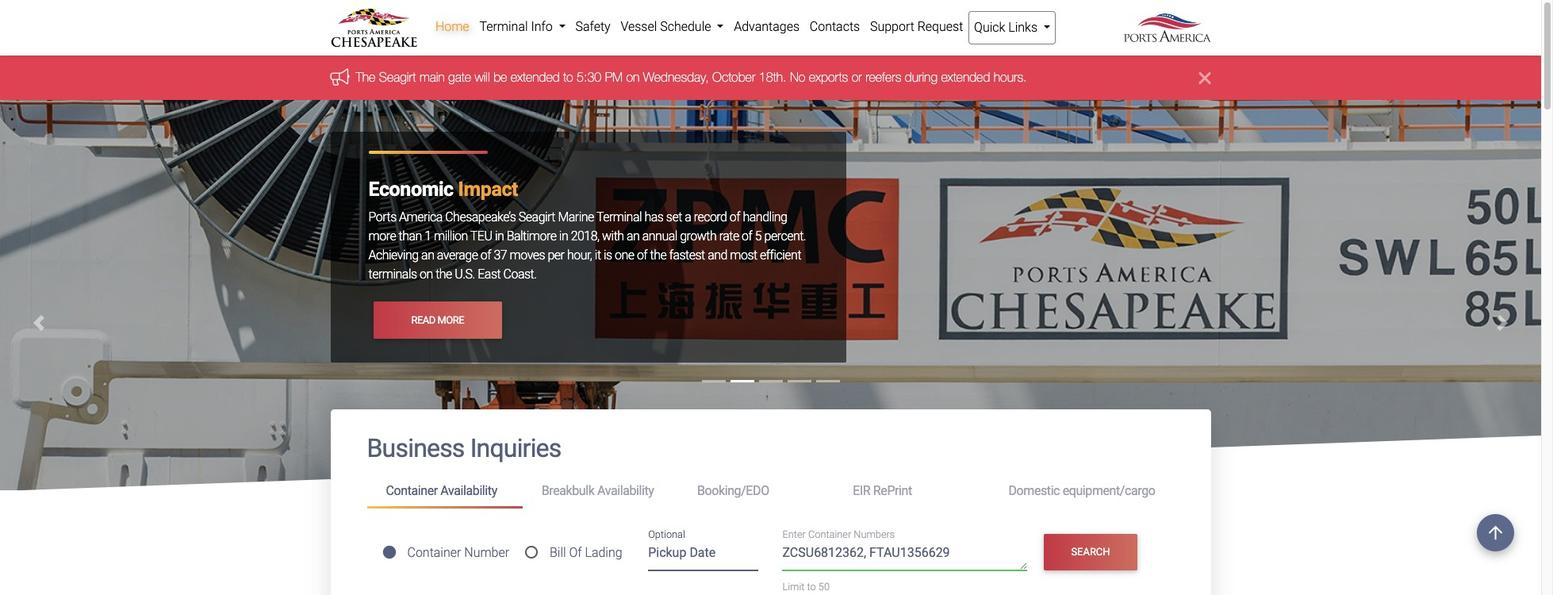 Task type: locate. For each thing, give the bounding box(es) containing it.
to left 50
[[807, 581, 816, 593]]

on right terminals
[[420, 267, 433, 282]]

1 vertical spatial on
[[420, 267, 433, 282]]

ports america chesapeake's seagirt marine terminal has set a record of handling more than 1 million teu in baltimore in 2018,                         with an annual growth rate of 5 percent. achieving an average of 37 moves per hour, it is one of the fastest and most efficient terminals on the u.s. east coast.
[[369, 210, 806, 282]]

0 vertical spatial to
[[563, 70, 573, 84]]

seagirt right 'the'
[[379, 70, 416, 84]]

inquiries
[[470, 434, 561, 464]]

or
[[852, 70, 862, 84]]

container right enter
[[809, 528, 852, 540]]

0 horizontal spatial terminal
[[480, 19, 528, 34]]

the seagirt main gate will be extended to 5:30 pm on wednesday, october 18th.  no exports or reefers during extended hours.
[[356, 70, 1027, 84]]

eir
[[853, 483, 871, 498]]

the seagirt main gate will be extended to 5:30 pm on wednesday, october 18th.  no exports or reefers during extended hours. link
[[356, 70, 1027, 84]]

37
[[494, 248, 507, 263]]

more
[[369, 229, 396, 244]]

the down annual
[[650, 248, 667, 263]]

home
[[436, 19, 469, 34]]

2 vertical spatial container
[[407, 545, 461, 560]]

0 horizontal spatial the
[[436, 267, 452, 282]]

1 horizontal spatial availability
[[597, 483, 654, 498]]

an right with
[[627, 229, 640, 244]]

1
[[425, 229, 431, 244]]

Optional text field
[[648, 540, 759, 571]]

links
[[1009, 20, 1038, 35]]

container
[[386, 483, 438, 498], [809, 528, 852, 540], [407, 545, 461, 560]]

economic engine image
[[0, 100, 1542, 595]]

0 vertical spatial on
[[626, 70, 640, 84]]

0 horizontal spatial on
[[420, 267, 433, 282]]

breakbulk availability
[[542, 483, 654, 498]]

1 horizontal spatial on
[[626, 70, 640, 84]]

average
[[437, 248, 478, 263]]

support
[[870, 19, 915, 34]]

set
[[666, 210, 682, 225]]

on right pm
[[626, 70, 640, 84]]

one
[[615, 248, 634, 263]]

the left "u.s." at left
[[436, 267, 452, 282]]

ports
[[369, 210, 397, 225]]

Enter Container Numbers text field
[[783, 544, 1028, 571]]

availability for container availability
[[441, 483, 497, 498]]

0 vertical spatial terminal
[[480, 19, 528, 34]]

contacts link
[[805, 11, 865, 43]]

0 horizontal spatial availability
[[441, 483, 497, 498]]

1 horizontal spatial the
[[650, 248, 667, 263]]

seagirt inside ports america chesapeake's seagirt marine terminal has set a record of handling more than 1 million teu in baltimore in 2018,                         with an annual growth rate of 5 percent. achieving an average of 37 moves per hour, it is one of the fastest and most efficient terminals on the u.s. east coast.
[[519, 210, 555, 225]]

container left the number
[[407, 545, 461, 560]]

0 vertical spatial an
[[627, 229, 640, 244]]

1 horizontal spatial in
[[559, 229, 568, 244]]

domestic
[[1009, 483, 1060, 498]]

extended right be
[[511, 70, 560, 84]]

economic
[[369, 178, 454, 201]]

extended right during
[[941, 70, 991, 84]]

5:30
[[577, 70, 602, 84]]

search button
[[1044, 534, 1138, 570]]

u.s.
[[455, 267, 475, 282]]

seagirt
[[379, 70, 416, 84], [519, 210, 555, 225]]

0 horizontal spatial extended
[[511, 70, 560, 84]]

0 vertical spatial the
[[650, 248, 667, 263]]

1 in from the left
[[495, 229, 504, 244]]

hours.
[[994, 70, 1027, 84]]

seagirt up baltimore on the left top of page
[[519, 210, 555, 225]]

terminal info link
[[475, 11, 571, 43]]

exports
[[809, 70, 848, 84]]

support request link
[[865, 11, 969, 43]]

efficient
[[760, 248, 801, 263]]

terminal
[[480, 19, 528, 34], [597, 210, 642, 225]]

in right teu
[[495, 229, 504, 244]]

bill of lading
[[550, 545, 623, 560]]

safety link
[[571, 11, 616, 43]]

terminal left info at the left of page
[[480, 19, 528, 34]]

0 horizontal spatial an
[[421, 248, 434, 263]]

1 vertical spatial container
[[809, 528, 852, 540]]

1 horizontal spatial extended
[[941, 70, 991, 84]]

gate
[[448, 70, 471, 84]]

container down business
[[386, 483, 438, 498]]

advantages link
[[729, 11, 805, 43]]

50
[[819, 581, 830, 593]]

1 vertical spatial seagirt
[[519, 210, 555, 225]]

1 horizontal spatial to
[[807, 581, 816, 593]]

2 availability from the left
[[597, 483, 654, 498]]

eir reprint
[[853, 483, 912, 498]]

the seagirt main gate will be extended to 5:30 pm on wednesday, october 18th.  no exports or reefers during extended hours. alert
[[0, 56, 1542, 100]]

of left the 5
[[742, 229, 753, 244]]

terminal up with
[[597, 210, 642, 225]]

october
[[713, 70, 756, 84]]

record
[[694, 210, 727, 225]]

1 extended from the left
[[511, 70, 560, 84]]

to left "5:30"
[[563, 70, 573, 84]]

breakbulk availability link
[[523, 477, 678, 506]]

0 horizontal spatial to
[[563, 70, 573, 84]]

request
[[918, 19, 964, 34]]

wednesday,
[[643, 70, 709, 84]]

1 availability from the left
[[441, 483, 497, 498]]

1 vertical spatial an
[[421, 248, 434, 263]]

0 horizontal spatial in
[[495, 229, 504, 244]]

availability down business inquiries
[[441, 483, 497, 498]]

1 vertical spatial the
[[436, 267, 452, 282]]

info
[[531, 19, 553, 34]]

the
[[650, 248, 667, 263], [436, 267, 452, 282]]

1 horizontal spatial terminal
[[597, 210, 642, 225]]

during
[[905, 70, 938, 84]]

growth
[[680, 229, 717, 244]]

read
[[411, 314, 435, 326]]

0 vertical spatial seagirt
[[379, 70, 416, 84]]

1 vertical spatial terminal
[[597, 210, 642, 225]]

0 horizontal spatial seagirt
[[379, 70, 416, 84]]

container availability link
[[367, 477, 523, 508]]

teu
[[470, 229, 492, 244]]

in up per
[[559, 229, 568, 244]]

an down 1
[[421, 248, 434, 263]]

0 vertical spatial container
[[386, 483, 438, 498]]

coast.
[[504, 267, 537, 282]]

1 horizontal spatial seagirt
[[519, 210, 555, 225]]

read more
[[411, 314, 464, 326]]

an
[[627, 229, 640, 244], [421, 248, 434, 263]]

of right the one
[[637, 248, 648, 263]]

availability for breakbulk availability
[[597, 483, 654, 498]]

with
[[602, 229, 624, 244]]

availability right breakbulk
[[597, 483, 654, 498]]



Task type: describe. For each thing, give the bounding box(es) containing it.
marine
[[558, 210, 594, 225]]

vessel schedule
[[621, 19, 714, 34]]

on inside ports america chesapeake's seagirt marine terminal has set a record of handling more than 1 million teu in baltimore in 2018,                         with an annual growth rate of 5 percent. achieving an average of 37 moves per hour, it is one of the fastest and most efficient terminals on the u.s. east coast.
[[420, 267, 433, 282]]

reefers
[[866, 70, 902, 84]]

to inside alert
[[563, 70, 573, 84]]

handling
[[743, 210, 787, 225]]

east
[[478, 267, 501, 282]]

economic impact
[[369, 178, 518, 201]]

go to top image
[[1478, 514, 1515, 551]]

1 vertical spatial to
[[807, 581, 816, 593]]

america
[[399, 210, 443, 225]]

than
[[399, 229, 422, 244]]

18th.
[[759, 70, 787, 84]]

container for container availability
[[386, 483, 438, 498]]

safety
[[576, 19, 611, 34]]

2 extended from the left
[[941, 70, 991, 84]]

percent.
[[765, 229, 806, 244]]

numbers
[[854, 528, 895, 540]]

equipment/cargo
[[1063, 483, 1156, 498]]

breakbulk
[[542, 483, 595, 498]]

main
[[420, 70, 445, 84]]

number
[[464, 545, 510, 560]]

limit to 50
[[783, 581, 830, 593]]

fastest
[[669, 248, 705, 263]]

container for container number
[[407, 545, 461, 560]]

2018,
[[571, 229, 600, 244]]

terminal info
[[480, 19, 556, 34]]

bullhorn image
[[330, 68, 356, 86]]

rate
[[719, 229, 739, 244]]

per
[[548, 248, 565, 263]]

5
[[755, 229, 762, 244]]

has
[[645, 210, 664, 225]]

no
[[790, 70, 806, 84]]

read more link
[[373, 302, 502, 339]]

on inside alert
[[626, 70, 640, 84]]

container availability
[[386, 483, 497, 498]]

of left 37
[[481, 248, 491, 263]]

lading
[[585, 545, 623, 560]]

impact
[[458, 178, 518, 201]]

annual
[[643, 229, 678, 244]]

quick links link
[[969, 11, 1056, 44]]

home link
[[430, 11, 475, 43]]

a
[[685, 210, 691, 225]]

million
[[434, 229, 468, 244]]

limit
[[783, 581, 805, 593]]

will
[[475, 70, 490, 84]]

schedule
[[660, 19, 711, 34]]

chesapeake's
[[445, 210, 516, 225]]

vessel schedule link
[[616, 11, 729, 43]]

more
[[438, 314, 464, 326]]

the
[[356, 70, 376, 84]]

of up rate
[[730, 210, 740, 225]]

quick
[[975, 20, 1006, 35]]

hour,
[[567, 248, 592, 263]]

domestic equipment/cargo link
[[990, 477, 1175, 506]]

optional
[[648, 529, 685, 540]]

terminal inside ports america chesapeake's seagirt marine terminal has set a record of handling more than 1 million teu in baltimore in 2018,                         with an annual growth rate of 5 percent. achieving an average of 37 moves per hour, it is one of the fastest and most efficient terminals on the u.s. east coast.
[[597, 210, 642, 225]]

business
[[367, 434, 465, 464]]

of
[[569, 545, 582, 560]]

it
[[595, 248, 601, 263]]

booking/edo link
[[678, 477, 834, 506]]

advantages
[[734, 19, 800, 34]]

2 in from the left
[[559, 229, 568, 244]]

quick links
[[975, 20, 1041, 35]]

enter
[[783, 528, 806, 540]]

most
[[730, 248, 758, 263]]

baltimore
[[507, 229, 557, 244]]

vessel
[[621, 19, 657, 34]]

enter container numbers
[[783, 528, 895, 540]]

1 horizontal spatial an
[[627, 229, 640, 244]]

close image
[[1199, 69, 1211, 88]]

terminals
[[369, 267, 417, 282]]

support request
[[870, 19, 964, 34]]

business inquiries
[[367, 434, 561, 464]]

booking/edo
[[697, 483, 770, 498]]

seagirt inside alert
[[379, 70, 416, 84]]

be
[[494, 70, 507, 84]]

and
[[708, 248, 728, 263]]

reprint
[[874, 483, 912, 498]]

contacts
[[810, 19, 860, 34]]

bill
[[550, 545, 566, 560]]

domestic equipment/cargo
[[1009, 483, 1156, 498]]

is
[[604, 248, 612, 263]]

container number
[[407, 545, 510, 560]]

achieving
[[369, 248, 419, 263]]



Task type: vqa. For each thing, say whether or not it's contained in the screenshot.
Stay Connected
no



